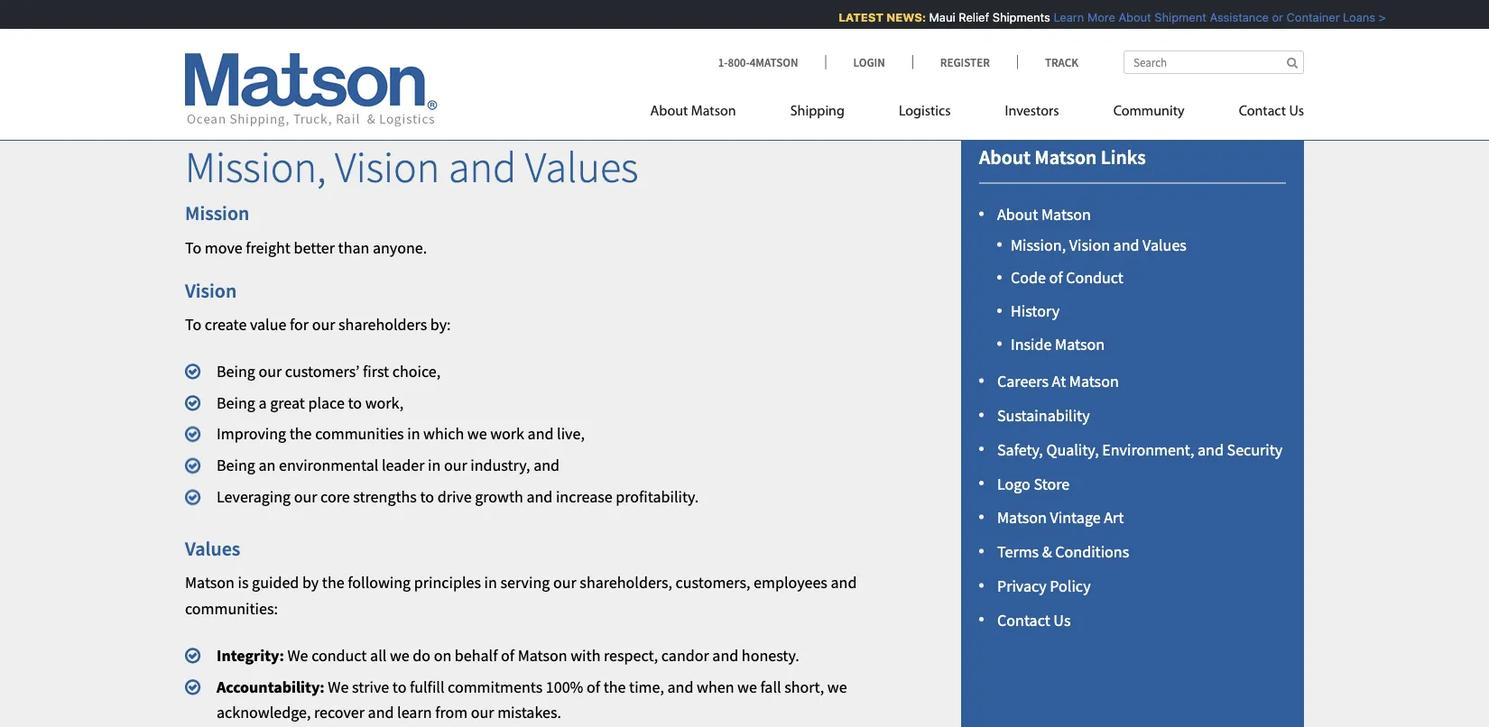 Task type: locate. For each thing, give the bounding box(es) containing it.
logo
[[997, 474, 1031, 494]]

about inside top menu navigation
[[650, 104, 688, 119]]

industry,
[[471, 455, 530, 476]]

1 horizontal spatial contact us
[[1239, 104, 1304, 119]]

0 horizontal spatial the
[[290, 424, 312, 444]]

1 horizontal spatial values
[[525, 140, 639, 194]]

the down being a great place to work,
[[290, 424, 312, 444]]

about matson links section
[[939, 100, 1327, 728]]

0 horizontal spatial contact us link
[[997, 610, 1071, 631]]

our up a
[[259, 361, 282, 381]]

to right place
[[348, 393, 362, 413]]

register link
[[912, 55, 1017, 70]]

of right the behalf
[[501, 645, 515, 666]]

anyone.
[[373, 237, 427, 258]]

matson left is at the bottom left
[[185, 573, 235, 593]]

top menu navigation
[[650, 95, 1304, 132]]

to
[[185, 237, 201, 258], [185, 314, 201, 335]]

to for place
[[348, 393, 362, 413]]

conditions
[[1055, 542, 1129, 562]]

being left an
[[217, 455, 255, 476]]

recover
[[314, 703, 365, 723]]

acknowledge,
[[217, 703, 311, 723]]

community
[[1114, 104, 1185, 119]]

first
[[363, 361, 389, 381]]

work
[[490, 424, 524, 444]]

learn
[[1048, 10, 1079, 24]]

1 vertical spatial to
[[420, 487, 434, 507]]

contact down search search field
[[1239, 104, 1286, 119]]

800-
[[728, 55, 750, 70]]

about matson down about matson links
[[997, 204, 1091, 225]]

0 vertical spatial of
[[1049, 268, 1063, 288]]

1 vertical spatial contact us link
[[997, 610, 1071, 631]]

mission, up code
[[1011, 235, 1066, 255]]

contact inside about matson links section
[[997, 610, 1050, 631]]

we
[[287, 645, 308, 666], [328, 677, 349, 697]]

value
[[250, 314, 286, 335]]

2 vertical spatial vision
[[185, 278, 237, 303]]

careers at matson link
[[997, 371, 1119, 392]]

customers'
[[285, 361, 360, 381]]

matson right at
[[1069, 371, 1119, 392]]

an
[[259, 455, 276, 476]]

in left which
[[407, 424, 420, 444]]

2 to from the top
[[185, 314, 201, 335]]

2 vertical spatial the
[[604, 677, 626, 697]]

learn more about shipment assistance or container loans > link
[[1048, 10, 1380, 24]]

to left "move"
[[185, 237, 201, 258]]

contact us link down search icon
[[1212, 95, 1304, 132]]

2 vertical spatial to
[[392, 677, 407, 697]]

of
[[1049, 268, 1063, 288], [501, 645, 515, 666], [587, 677, 600, 697]]

about matson
[[650, 104, 736, 119], [997, 204, 1091, 225]]

leveraging our core strengths to drive growth and increase profitability.
[[217, 487, 699, 507]]

us down policy
[[1054, 610, 1071, 631]]

1 vertical spatial in
[[428, 455, 441, 476]]

about
[[1113, 10, 1146, 24], [650, 104, 688, 119], [979, 145, 1031, 169], [997, 204, 1038, 225]]

our down commitments
[[471, 703, 494, 723]]

the inside we strive to fulfill commitments 100% of the time, and when we fall short, we acknowledge, recover and learn from our mistakes.
[[604, 677, 626, 697]]

being down create at the left of page
[[217, 361, 255, 381]]

0 vertical spatial being
[[217, 361, 255, 381]]

0 horizontal spatial to
[[348, 393, 362, 413]]

of inside we strive to fulfill commitments 100% of the time, and when we fall short, we acknowledge, recover and learn from our mistakes.
[[587, 677, 600, 697]]

in right leader
[[428, 455, 441, 476]]

by
[[302, 573, 319, 593]]

to left create at the left of page
[[185, 314, 201, 335]]

the left time,
[[604, 677, 626, 697]]

contact
[[1239, 104, 1286, 119], [997, 610, 1050, 631]]

2 horizontal spatial of
[[1049, 268, 1063, 288]]

2 horizontal spatial values
[[1143, 235, 1187, 255]]

leveraging
[[217, 487, 291, 507]]

1 horizontal spatial contact
[[1239, 104, 1286, 119]]

shipment
[[1149, 10, 1201, 24]]

1-
[[718, 55, 728, 70]]

mission, inside about matson links section
[[1011, 235, 1066, 255]]

1 vertical spatial being
[[217, 393, 255, 413]]

create
[[205, 314, 247, 335]]

0 vertical spatial values
[[525, 140, 639, 194]]

1 horizontal spatial contact us link
[[1212, 95, 1304, 132]]

1 horizontal spatial mission, vision and values
[[1011, 235, 1187, 255]]

0 horizontal spatial contact
[[997, 610, 1050, 631]]

1 horizontal spatial to
[[392, 677, 407, 697]]

matson down 1-
[[691, 104, 736, 119]]

2 horizontal spatial the
[[604, 677, 626, 697]]

or
[[1267, 10, 1278, 24]]

privacy policy link
[[997, 576, 1091, 596]]

2 horizontal spatial to
[[420, 487, 434, 507]]

1 horizontal spatial mission,
[[1011, 235, 1066, 255]]

our right the serving on the left of the page
[[553, 573, 577, 593]]

values inside about matson links section
[[1143, 235, 1187, 255]]

0 horizontal spatial about matson
[[650, 104, 736, 119]]

1 horizontal spatial us
[[1289, 104, 1304, 119]]

2 horizontal spatial in
[[484, 573, 497, 593]]

1 vertical spatial mission,
[[1011, 235, 1066, 255]]

vision
[[335, 140, 440, 194], [1069, 235, 1110, 255], [185, 278, 237, 303]]

1 horizontal spatial the
[[322, 573, 344, 593]]

terms & conditions link
[[997, 542, 1129, 562]]

cranes load and offload matson containers from the containership at the terminal. image
[[0, 0, 1489, 100]]

0 vertical spatial about matson
[[650, 104, 736, 119]]

100%
[[546, 677, 584, 697]]

track link
[[1017, 55, 1079, 70]]

None search field
[[1124, 51, 1304, 74]]

about matson link down about matson links
[[997, 204, 1091, 225]]

1 vertical spatial about matson
[[997, 204, 1091, 225]]

2 vertical spatial of
[[587, 677, 600, 697]]

us down search icon
[[1289, 104, 1304, 119]]

accountability:
[[217, 677, 325, 697]]

mission, vision and values up conduct
[[1011, 235, 1187, 255]]

1 horizontal spatial about matson
[[997, 204, 1091, 225]]

conduct
[[1066, 268, 1124, 288]]

safety, quality, environment, and security
[[997, 440, 1283, 460]]

we strive to fulfill commitments 100% of the time, and when we fall short, we acknowledge, recover and learn from our mistakes.
[[217, 677, 847, 723]]

1 vertical spatial about matson link
[[997, 204, 1091, 225]]

mission, vision and values
[[185, 140, 639, 194], [1011, 235, 1187, 255]]

we up recover
[[328, 677, 349, 697]]

1 vertical spatial we
[[328, 677, 349, 697]]

contact us
[[1239, 104, 1304, 119], [997, 610, 1071, 631]]

sustainability link
[[997, 406, 1090, 426]]

vision up conduct
[[1069, 235, 1110, 255]]

to create value for our shareholders by:
[[185, 314, 451, 335]]

mission, up mission
[[185, 140, 326, 194]]

contact down privacy
[[997, 610, 1050, 631]]

contact us down search icon
[[1239, 104, 1304, 119]]

1 vertical spatial values
[[1143, 235, 1187, 255]]

0 horizontal spatial us
[[1054, 610, 1071, 631]]

0 horizontal spatial about matson link
[[650, 95, 763, 132]]

matson vintage art
[[997, 508, 1124, 528]]

track
[[1045, 55, 1079, 70]]

being for being a great place to work,
[[217, 393, 255, 413]]

0 vertical spatial mission, vision and values
[[185, 140, 639, 194]]

being an environmental leader in our industry, and
[[217, 455, 560, 476]]

1 vertical spatial contact
[[997, 610, 1050, 631]]

1 vertical spatial to
[[185, 314, 201, 335]]

principles
[[414, 573, 481, 593]]

2 vertical spatial in
[[484, 573, 497, 593]]

0 vertical spatial vision
[[335, 140, 440, 194]]

in left the serving on the left of the page
[[484, 573, 497, 593]]

mistakes.
[[497, 703, 561, 723]]

environmental
[[279, 455, 379, 476]]

careers at matson
[[997, 371, 1119, 392]]

0 horizontal spatial mission,
[[185, 140, 326, 194]]

on
[[434, 645, 452, 666]]

to left fulfill
[[392, 677, 407, 697]]

about matson link down 1-
[[650, 95, 763, 132]]

to left drive
[[420, 487, 434, 507]]

for
[[290, 314, 309, 335]]

0 vertical spatial us
[[1289, 104, 1304, 119]]

communities
[[315, 424, 404, 444]]

1 vertical spatial mission, vision and values
[[1011, 235, 1187, 255]]

latest news: maui relief shipments learn more about shipment assistance or container loans >
[[833, 10, 1380, 24]]

1 horizontal spatial in
[[428, 455, 441, 476]]

terms
[[997, 542, 1039, 562]]

vision up anyone.
[[335, 140, 440, 194]]

of right 100%
[[587, 677, 600, 697]]

0 vertical spatial the
[[290, 424, 312, 444]]

being for being an environmental leader in our industry, and
[[217, 455, 255, 476]]

we left fall
[[738, 677, 757, 697]]

contact us down privacy policy
[[997, 610, 1071, 631]]

mission, vision and values link
[[1011, 235, 1187, 255]]

2 horizontal spatial vision
[[1069, 235, 1110, 255]]

1 vertical spatial us
[[1054, 610, 1071, 631]]

the right by
[[322, 573, 344, 593]]

about matson inside section
[[997, 204, 1091, 225]]

matson down investors 'link'
[[1035, 145, 1097, 169]]

mission, vision and values up anyone.
[[185, 140, 639, 194]]

we left conduct
[[287, 645, 308, 666]]

1 vertical spatial contact us
[[997, 610, 1071, 631]]

0 horizontal spatial values
[[185, 536, 240, 561]]

0 vertical spatial contact us
[[1239, 104, 1304, 119]]

0 vertical spatial contact
[[1239, 104, 1286, 119]]

we
[[467, 424, 487, 444], [390, 645, 410, 666], [738, 677, 757, 697], [828, 677, 847, 697]]

0 vertical spatial in
[[407, 424, 420, 444]]

1 vertical spatial of
[[501, 645, 515, 666]]

0 horizontal spatial we
[[287, 645, 308, 666]]

1 horizontal spatial about matson link
[[997, 204, 1091, 225]]

being our customers' first choice,
[[217, 361, 441, 381]]

matson
[[691, 104, 736, 119], [1035, 145, 1097, 169], [1042, 204, 1091, 225], [1055, 334, 1105, 354], [1069, 371, 1119, 392], [997, 508, 1047, 528], [185, 573, 235, 593], [518, 645, 567, 666]]

1 horizontal spatial we
[[328, 677, 349, 697]]

of right code
[[1049, 268, 1063, 288]]

0 vertical spatial mission,
[[185, 140, 326, 194]]

2 being from the top
[[217, 393, 255, 413]]

0 horizontal spatial contact us
[[997, 610, 1071, 631]]

we right short,
[[828, 677, 847, 697]]

to inside we strive to fulfill commitments 100% of the time, and when we fall short, we acknowledge, recover and learn from our mistakes.
[[392, 677, 407, 697]]

1 being from the top
[[217, 361, 255, 381]]

login link
[[825, 55, 912, 70]]

contact us link
[[1212, 95, 1304, 132], [997, 610, 1071, 631]]

2 vertical spatial being
[[217, 455, 255, 476]]

1 horizontal spatial of
[[587, 677, 600, 697]]

1 vertical spatial the
[[322, 573, 344, 593]]

0 vertical spatial to
[[185, 237, 201, 258]]

store
[[1034, 474, 1070, 494]]

0 vertical spatial about matson link
[[650, 95, 763, 132]]

3 being from the top
[[217, 455, 255, 476]]

about matson down 1-
[[650, 104, 736, 119]]

1 vertical spatial vision
[[1069, 235, 1110, 255]]

contact us link down privacy policy
[[997, 610, 1071, 631]]

in
[[407, 424, 420, 444], [428, 455, 441, 476], [484, 573, 497, 593]]

us inside contact us link
[[1289, 104, 1304, 119]]

customers,
[[676, 573, 751, 593]]

being left a
[[217, 393, 255, 413]]

Search search field
[[1124, 51, 1304, 74]]

about matson link
[[650, 95, 763, 132], [997, 204, 1091, 225]]

0 vertical spatial to
[[348, 393, 362, 413]]

vision up create at the left of page
[[185, 278, 237, 303]]

fall
[[760, 677, 781, 697]]

1 to from the top
[[185, 237, 201, 258]]

being
[[217, 361, 255, 381], [217, 393, 255, 413], [217, 455, 255, 476]]



Task type: describe. For each thing, give the bounding box(es) containing it.
shipments
[[987, 10, 1045, 24]]

employees
[[754, 573, 828, 593]]

privacy
[[997, 576, 1047, 596]]

live,
[[557, 424, 585, 444]]

logo store
[[997, 474, 1070, 494]]

increase
[[556, 487, 613, 507]]

better
[[294, 237, 335, 258]]

2 vertical spatial values
[[185, 536, 240, 561]]

move
[[205, 237, 243, 258]]

following
[[348, 573, 411, 593]]

short,
[[785, 677, 824, 697]]

do
[[413, 645, 431, 666]]

careers
[[997, 371, 1049, 392]]

inside
[[1011, 334, 1052, 354]]

privacy policy
[[997, 576, 1091, 596]]

logo store link
[[997, 474, 1070, 494]]

sustainability
[[997, 406, 1090, 426]]

shareholders
[[339, 314, 427, 335]]

choice,
[[392, 361, 441, 381]]

place
[[308, 393, 345, 413]]

shareholders,
[[580, 573, 673, 593]]

code of conduct link
[[1011, 268, 1124, 288]]

logistics link
[[872, 95, 978, 132]]

our inside the matson is guided by the following principles in serving our shareholders, customers, employees and communities:
[[553, 573, 577, 593]]

work,
[[365, 393, 404, 413]]

improving the communities in which we work and live,
[[217, 424, 585, 444]]

a
[[259, 393, 267, 413]]

code
[[1011, 268, 1046, 288]]

mission, vision and values inside about matson links section
[[1011, 235, 1187, 255]]

of inside about matson links section
[[1049, 268, 1063, 288]]

profitability.
[[616, 487, 699, 507]]

matson up mission, vision and values 'link'
[[1042, 204, 1091, 225]]

mission
[[185, 201, 249, 226]]

environment,
[[1102, 440, 1195, 460]]

shipping
[[790, 104, 845, 119]]

being a great place to work,
[[217, 393, 404, 413]]

policy
[[1050, 576, 1091, 596]]

1 horizontal spatial vision
[[335, 140, 440, 194]]

our inside we strive to fulfill commitments 100% of the time, and when we fall short, we acknowledge, recover and learn from our mistakes.
[[471, 703, 494, 723]]

relief
[[953, 10, 984, 24]]

code of conduct
[[1011, 268, 1124, 288]]

which
[[423, 424, 464, 444]]

0 horizontal spatial in
[[407, 424, 420, 444]]

vision inside about matson links section
[[1069, 235, 1110, 255]]

4matson
[[750, 55, 798, 70]]

time,
[[629, 677, 664, 697]]

strengths
[[353, 487, 417, 507]]

security
[[1227, 440, 1283, 460]]

quality,
[[1047, 440, 1099, 460]]

assistance
[[1204, 10, 1263, 24]]

blue matson logo with ocean, shipping, truck, rail and logistics written beneath it. image
[[185, 53, 438, 127]]

we left work
[[467, 424, 487, 444]]

latest
[[833, 10, 878, 24]]

we right all
[[390, 645, 410, 666]]

loans
[[1338, 10, 1370, 24]]

our up drive
[[444, 455, 467, 476]]

maui
[[924, 10, 950, 24]]

0 horizontal spatial mission, vision and values
[[185, 140, 639, 194]]

and inside the matson is guided by the following principles in serving our shareholders, customers, employees and communities:
[[831, 573, 857, 593]]

by:
[[430, 314, 451, 335]]

guided
[[252, 573, 299, 593]]

serving
[[500, 573, 550, 593]]

0 vertical spatial contact us link
[[1212, 95, 1304, 132]]

matson vintage art link
[[997, 508, 1124, 528]]

in inside the matson is guided by the following principles in serving our shareholders, customers, employees and communities:
[[484, 573, 497, 593]]

contact us inside about matson links section
[[997, 610, 1071, 631]]

conduct
[[312, 645, 367, 666]]

our left core
[[294, 487, 317, 507]]

contact us inside top menu navigation
[[1239, 104, 1304, 119]]

1-800-4matson link
[[718, 55, 825, 70]]

great
[[270, 393, 305, 413]]

inside matson
[[1011, 334, 1105, 354]]

art
[[1104, 508, 1124, 528]]

0 vertical spatial we
[[287, 645, 308, 666]]

our right for
[[312, 314, 335, 335]]

being for being our customers' first choice,
[[217, 361, 255, 381]]

0 horizontal spatial of
[[501, 645, 515, 666]]

vintage
[[1050, 508, 1101, 528]]

1-800-4matson
[[718, 55, 798, 70]]

strive
[[352, 677, 389, 697]]

to move freight better than anyone.
[[185, 237, 427, 258]]

to for to create value for our shareholders by:
[[185, 314, 201, 335]]

to for strengths
[[420, 487, 434, 507]]

respect,
[[604, 645, 658, 666]]

from
[[435, 703, 468, 723]]

to for to move freight better than anyone.
[[185, 237, 201, 258]]

than
[[338, 237, 369, 258]]

about matson links
[[979, 145, 1146, 169]]

we inside we strive to fulfill commitments 100% of the time, and when we fall short, we acknowledge, recover and learn from our mistakes.
[[328, 677, 349, 697]]

matson up at
[[1055, 334, 1105, 354]]

inside matson link
[[1011, 334, 1105, 354]]

contact inside top menu navigation
[[1239, 104, 1286, 119]]

container
[[1281, 10, 1334, 24]]

safety,
[[997, 440, 1043, 460]]

growth
[[475, 487, 523, 507]]

the inside the matson is guided by the following principles in serving our shareholders, customers, employees and communities:
[[322, 573, 344, 593]]

matson up terms on the right bottom of page
[[997, 508, 1047, 528]]

all
[[370, 645, 387, 666]]

leader
[[382, 455, 425, 476]]

shipping link
[[763, 95, 872, 132]]

login
[[853, 55, 885, 70]]

about matson inside top menu navigation
[[650, 104, 736, 119]]

logistics
[[899, 104, 951, 119]]

communities:
[[185, 599, 278, 619]]

matson inside top menu navigation
[[691, 104, 736, 119]]

&
[[1042, 542, 1052, 562]]

matson up 100%
[[518, 645, 567, 666]]

0 horizontal spatial vision
[[185, 278, 237, 303]]

investors
[[1005, 104, 1059, 119]]

community link
[[1086, 95, 1212, 132]]

matson inside the matson is guided by the following principles in serving our shareholders, customers, employees and communities:
[[185, 573, 235, 593]]

us inside about matson links section
[[1054, 610, 1071, 631]]

drive
[[437, 487, 472, 507]]

register
[[940, 55, 990, 70]]

history link
[[1011, 301, 1060, 321]]

matson is guided by the following principles in serving our shareholders, customers, employees and communities:
[[185, 573, 857, 619]]

search image
[[1287, 56, 1298, 68]]

learn
[[397, 703, 432, 723]]



Task type: vqa. For each thing, say whether or not it's contained in the screenshot.
our inside the Matson is guided by the following principles in serving our shareholders, customers, employees and communities:
yes



